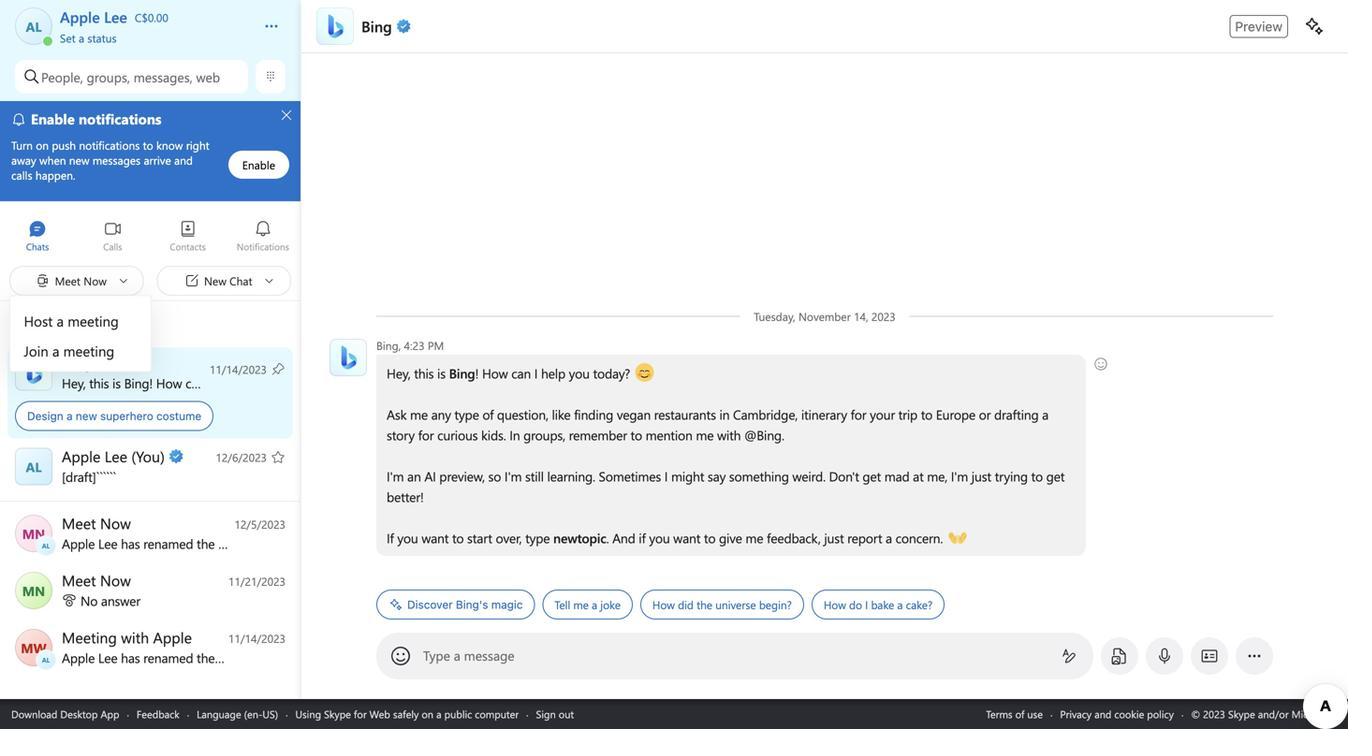 Task type: locate. For each thing, give the bounding box(es) containing it.
cake?
[[906, 597, 933, 612]]

groups, down the status
[[87, 68, 130, 85]]

ask
[[387, 406, 407, 423]]

1 horizontal spatial for
[[418, 426, 434, 444]]

any
[[431, 406, 451, 423]]

1 i'm from the left
[[387, 468, 404, 485]]

using
[[295, 707, 321, 721]]

this down 4:23 on the top left
[[414, 365, 434, 382]]

1 horizontal spatial today?
[[593, 365, 630, 382]]

1 horizontal spatial !
[[475, 365, 479, 382]]

1 horizontal spatial help
[[541, 365, 565, 382]]

still
[[525, 468, 544, 485]]

feedback link
[[137, 707, 179, 721]]

of left use
[[1015, 707, 1024, 721]]

how left the did
[[652, 597, 675, 612]]

hey, this is bing ! how can i help you today? up question, at bottom
[[387, 365, 633, 382]]

can up question, at bottom
[[511, 365, 531, 382]]

me inside tell me a joke button
[[573, 597, 589, 612]]

app
[[101, 707, 119, 721]]

of
[[482, 406, 494, 423], [1015, 707, 1024, 721]]

bing
[[361, 16, 392, 36], [449, 365, 475, 382], [124, 374, 149, 392]]

you
[[569, 365, 590, 382], [243, 374, 264, 392], [397, 529, 418, 547], [649, 529, 670, 547]]

the
[[697, 597, 712, 612]]

0 horizontal spatial just
[[824, 529, 844, 547]]

can up costume at the bottom of the page
[[185, 374, 205, 392]]

to left start
[[452, 529, 464, 547]]

0 vertical spatial just
[[972, 468, 991, 485]]

me left any
[[410, 406, 428, 423]]

terms of use
[[986, 707, 1043, 721]]

0 horizontal spatial groups,
[[87, 68, 130, 85]]

a right the drafting
[[1042, 406, 1049, 423]]

computer
[[475, 707, 519, 721]]

itinerary
[[801, 406, 847, 423]]

set a status
[[60, 30, 117, 45]]

0 horizontal spatial hey, this is bing ! how can i help you today?
[[62, 374, 308, 392]]

want left give
[[673, 529, 701, 547]]

0 horizontal spatial !
[[149, 374, 153, 392]]

in
[[719, 406, 730, 423]]

0 horizontal spatial type
[[454, 406, 479, 423]]

newtopic
[[553, 529, 606, 547]]

menu
[[11, 301, 152, 371]]

type
[[454, 406, 479, 423], [525, 529, 550, 547]]

me right tell
[[573, 597, 589, 612]]

say
[[708, 468, 726, 485]]

2 want from the left
[[673, 529, 701, 547]]

(en-
[[244, 707, 262, 721]]

0 vertical spatial for
[[851, 406, 866, 423]]

hey,
[[387, 365, 411, 382], [62, 374, 86, 392]]

your
[[870, 406, 895, 423]]

terms
[[986, 707, 1013, 721]]

0 vertical spatial of
[[482, 406, 494, 423]]

i'm
[[387, 468, 404, 485], [505, 468, 522, 485], [951, 468, 968, 485]]

1 horizontal spatial i'm
[[505, 468, 522, 485]]

hey, this is bing ! how can i help you today? up costume at the bottom of the page
[[62, 374, 308, 392]]

1 horizontal spatial groups,
[[523, 426, 565, 444]]

so
[[488, 468, 501, 485]]

sometimes
[[599, 468, 661, 485]]

remember
[[569, 426, 627, 444]]

just inside ask me any type of question, like finding vegan restaurants in cambridge, itinerary for your trip to europe or drafting a story for curious kids. in groups, remember to mention me with @bing. i'm an ai preview, so i'm still learning. sometimes i might say something weird. don't get mad at me, i'm just trying to get better! if you want to start over, type
[[972, 468, 991, 485]]

0 vertical spatial groups,
[[87, 68, 130, 85]]

just left report
[[824, 529, 844, 547]]

1 horizontal spatial hey,
[[387, 365, 411, 382]]

i inside "button"
[[865, 597, 868, 612]]

using skype for web safely on a public computer link
[[295, 707, 519, 721]]

want left start
[[421, 529, 449, 547]]

0 horizontal spatial for
[[354, 707, 367, 721]]

get left 'mad'
[[863, 468, 881, 485]]

public
[[444, 707, 472, 721]]

1 horizontal spatial of
[[1015, 707, 1024, 721]]

how do i bake a cake? button
[[811, 590, 945, 620]]

0 horizontal spatial can
[[185, 374, 205, 392]]

vegan
[[617, 406, 651, 423]]

kids.
[[481, 426, 506, 444]]

language
[[197, 707, 241, 721]]

privacy
[[1060, 707, 1092, 721]]

i inside ask me any type of question, like finding vegan restaurants in cambridge, itinerary for your trip to europe or drafting a story for curious kids. in groups, remember to mention me with @bing. i'm an ai preview, so i'm still learning. sometimes i might say something weird. don't get mad at me, i'm just trying to get better! if you want to start over, type
[[664, 468, 668, 485]]

2 i'm from the left
[[505, 468, 522, 485]]

1 vertical spatial groups,
[[523, 426, 565, 444]]

today?
[[593, 365, 630, 382], [267, 374, 304, 392]]

bake
[[871, 597, 894, 612]]

1 want from the left
[[421, 529, 449, 547]]

2 horizontal spatial for
[[851, 406, 866, 423]]

this up the new
[[89, 374, 109, 392]]

a left joke
[[592, 597, 597, 612]]

discover
[[407, 598, 453, 611]]

a inside "button"
[[897, 597, 903, 612]]

type up curious
[[454, 406, 479, 423]]

``````
[[96, 468, 116, 485]]

discover bing's magic
[[407, 598, 523, 611]]

status
[[87, 30, 117, 45]]

people,
[[41, 68, 83, 85]]

you inside ask me any type of question, like finding vegan restaurants in cambridge, itinerary for your trip to europe or drafting a story for curious kids. in groups, remember to mention me with @bing. i'm an ai preview, so i'm still learning. sometimes i might say something weird. don't get mad at me, i'm just trying to get better! if you want to start over, type
[[397, 529, 418, 547]]

! up curious
[[475, 365, 479, 382]]

groups,
[[87, 68, 130, 85], [523, 426, 565, 444]]

on
[[422, 707, 433, 721]]

design
[[27, 410, 63, 423]]

1 vertical spatial type
[[525, 529, 550, 547]]

a right bake
[[897, 597, 903, 612]]

0 horizontal spatial of
[[482, 406, 494, 423]]

for left web
[[354, 707, 367, 721]]

0 horizontal spatial hey,
[[62, 374, 86, 392]]

get
[[863, 468, 881, 485], [1046, 468, 1065, 485]]

1 horizontal spatial just
[[972, 468, 991, 485]]

0 horizontal spatial get
[[863, 468, 881, 485]]

tell me a joke button
[[542, 590, 633, 620]]

1 vertical spatial for
[[418, 426, 434, 444]]

preview,
[[439, 468, 485, 485]]

how
[[482, 365, 508, 382], [156, 374, 182, 392], [652, 597, 675, 612], [824, 597, 846, 612]]

bing, 4:23 pm
[[376, 338, 444, 353]]

how left do
[[824, 597, 846, 612]]

no answer button
[[0, 565, 301, 620]]

hey, down bing,
[[387, 365, 411, 382]]

is down pm
[[437, 365, 446, 382]]

0 horizontal spatial help
[[215, 374, 240, 392]]

to right trip
[[921, 406, 933, 423]]

just left trying
[[972, 468, 991, 485]]

a right set
[[79, 30, 84, 45]]

tab list
[[0, 212, 301, 263]]

i'm right so
[[505, 468, 522, 485]]

to left give
[[704, 529, 716, 547]]

trip
[[898, 406, 918, 423]]

2 get from the left
[[1046, 468, 1065, 485]]

question,
[[497, 406, 548, 423]]

groups, down like
[[523, 426, 565, 444]]

to
[[921, 406, 933, 423], [631, 426, 642, 444], [1031, 468, 1043, 485], [452, 529, 464, 547], [704, 529, 716, 547]]

1 horizontal spatial want
[[673, 529, 701, 547]]

i
[[534, 365, 538, 382], [208, 374, 212, 392], [664, 468, 668, 485], [865, 597, 868, 612]]

1 horizontal spatial get
[[1046, 468, 1065, 485]]

i'm right me,
[[951, 468, 968, 485]]

get right trying
[[1046, 468, 1065, 485]]

how up question, at bottom
[[482, 365, 508, 382]]

story
[[387, 426, 415, 444]]

i'm left an
[[387, 468, 404, 485]]

no
[[81, 592, 98, 609]]

0 horizontal spatial i'm
[[387, 468, 404, 485]]

safely
[[393, 707, 419, 721]]

! up superhero
[[149, 374, 153, 392]]

to right trying
[[1031, 468, 1043, 485]]

0 horizontal spatial want
[[421, 529, 449, 547]]

give
[[719, 529, 742, 547]]

ask me any type of question, like finding vegan restaurants in cambridge, itinerary for your trip to europe or drafting a story for curious kids. in groups, remember to mention me with @bing. i'm an ai preview, so i'm still learning. sometimes i might say something weird. don't get mad at me, i'm just trying to get better! if you want to start over, type
[[387, 406, 1068, 547]]

a right on
[[436, 707, 442, 721]]

magic
[[491, 598, 523, 611]]

1 vertical spatial of
[[1015, 707, 1024, 721]]

design a new superhero costume
[[27, 410, 201, 423]]

like
[[552, 406, 571, 423]]

for left your
[[851, 406, 866, 423]]

is up design a new superhero costume
[[112, 374, 121, 392]]

of up kids.
[[482, 406, 494, 423]]

type right over,
[[525, 529, 550, 547]]

preview
[[1235, 18, 1283, 34]]

2 vertical spatial for
[[354, 707, 367, 721]]

of inside ask me any type of question, like finding vegan restaurants in cambridge, itinerary for your trip to europe or drafting a story for curious kids. in groups, remember to mention me with @bing. i'm an ai preview, so i'm still learning. sometimes i might say something weird. don't get mad at me, i'm just trying to get better! if you want to start over, type
[[482, 406, 494, 423]]

weird.
[[792, 468, 826, 485]]

1 horizontal spatial bing
[[361, 16, 392, 36]]

for right the story
[[418, 426, 434, 444]]

hey, up the new
[[62, 374, 86, 392]]

a
[[79, 30, 84, 45], [1042, 406, 1049, 423], [66, 410, 73, 423], [886, 529, 892, 547], [592, 597, 597, 612], [897, 597, 903, 612], [454, 647, 460, 664], [436, 707, 442, 721]]

don't
[[829, 468, 859, 485]]

language (en-us)
[[197, 707, 278, 721]]

2 horizontal spatial i'm
[[951, 468, 968, 485]]

1 horizontal spatial hey, this is bing ! how can i help you today?
[[387, 365, 633, 382]]



Task type: describe. For each thing, give the bounding box(es) containing it.
0 horizontal spatial today?
[[267, 374, 304, 392]]

1 horizontal spatial type
[[525, 529, 550, 547]]

web
[[369, 707, 390, 721]]

report
[[847, 529, 882, 547]]

a right type
[[454, 647, 460, 664]]

or
[[979, 406, 991, 423]]

how inside button
[[652, 597, 675, 612]]

at
[[913, 468, 924, 485]]

web
[[196, 68, 220, 85]]

bing's
[[456, 598, 488, 611]]

learning.
[[547, 468, 595, 485]]

universe
[[715, 597, 756, 612]]

2 horizontal spatial bing
[[449, 365, 475, 382]]

privacy and cookie policy
[[1060, 707, 1174, 721]]

ai
[[424, 468, 436, 485]]

tell me a joke
[[555, 597, 621, 612]]

sign out
[[536, 707, 574, 721]]

how did the universe begin? button
[[640, 590, 804, 620]]

download desktop app
[[11, 707, 119, 721]]

newtopic . and if you want to give me feedback, just report a concern.
[[553, 529, 946, 547]]

groups, inside ask me any type of question, like finding vegan restaurants in cambridge, itinerary for your trip to europe or drafting a story for curious kids. in groups, remember to mention me with @bing. i'm an ai preview, so i'm still learning. sometimes i might say something weird. don't get mad at me, i'm just trying to get better! if you want to start over, type
[[523, 426, 565, 444]]

use
[[1027, 707, 1043, 721]]

a right report
[[886, 529, 892, 547]]

might
[[671, 468, 704, 485]]

privacy and cookie policy link
[[1060, 707, 1174, 721]]

feedback,
[[767, 529, 821, 547]]

groups, inside people, groups, messages, web button
[[87, 68, 130, 85]]

an
[[407, 468, 421, 485]]

with
[[717, 426, 741, 444]]

if
[[387, 529, 394, 547]]

new
[[76, 410, 97, 423]]

mention
[[646, 426, 693, 444]]

(smileeyes)
[[635, 363, 697, 381]]

sign
[[536, 707, 556, 721]]

1 horizontal spatial is
[[437, 365, 446, 382]]

download
[[11, 707, 57, 721]]

sign out link
[[536, 707, 574, 721]]

[draft]
[[62, 468, 96, 485]]

0 horizontal spatial is
[[112, 374, 121, 392]]

out
[[559, 707, 574, 721]]

and
[[612, 529, 635, 547]]

to down 'vegan'
[[631, 426, 642, 444]]

language (en-us) link
[[197, 707, 278, 721]]

restaurants
[[654, 406, 716, 423]]

1 horizontal spatial can
[[511, 365, 531, 382]]

1 horizontal spatial this
[[414, 365, 434, 382]]

start
[[467, 529, 492, 547]]

cookie
[[1114, 707, 1144, 721]]

costume
[[156, 410, 201, 423]]

desktop
[[60, 707, 98, 721]]

people, groups, messages, web button
[[15, 60, 248, 94]]

trying
[[995, 468, 1028, 485]]

no answer
[[81, 592, 140, 609]]

download desktop app link
[[11, 707, 119, 721]]

and
[[1094, 707, 1112, 721]]

how inside "button"
[[824, 597, 846, 612]]

.
[[606, 529, 609, 547]]

bing,
[[376, 338, 401, 353]]

set
[[60, 30, 76, 45]]

people, groups, messages, web
[[41, 68, 220, 85]]

1 vertical spatial just
[[824, 529, 844, 547]]

answer
[[101, 592, 140, 609]]

europe
[[936, 406, 976, 423]]

want inside ask me any type of question, like finding vegan restaurants in cambridge, itinerary for your trip to europe or drafting a story for curious kids. in groups, remember to mention me with @bing. i'm an ai preview, so i'm still learning. sometimes i might say something weird. don't get mad at me, i'm just trying to get better! if you want to start over, type
[[421, 529, 449, 547]]

(openhands)
[[948, 528, 1018, 545]]

me right give
[[746, 529, 763, 547]]

curious
[[437, 426, 478, 444]]

superhero
[[100, 410, 153, 423]]

policy
[[1147, 707, 1174, 721]]

@bing.
[[744, 426, 784, 444]]

how did the universe begin?
[[652, 597, 792, 612]]

3 i'm from the left
[[951, 468, 968, 485]]

set a status button
[[60, 26, 245, 45]]

0 vertical spatial type
[[454, 406, 479, 423]]

did
[[678, 597, 694, 612]]

a left the new
[[66, 410, 73, 423]]

1 get from the left
[[863, 468, 881, 485]]

something
[[729, 468, 789, 485]]

in
[[510, 426, 520, 444]]

how up costume at the bottom of the page
[[156, 374, 182, 392]]

better!
[[387, 488, 424, 506]]

0 horizontal spatial bing
[[124, 374, 149, 392]]

drafting
[[994, 406, 1039, 423]]

Type a message text field
[[424, 647, 1047, 666]]

concern.
[[896, 529, 943, 547]]

me left with
[[696, 426, 714, 444]]

mad
[[884, 468, 910, 485]]

0 horizontal spatial this
[[89, 374, 109, 392]]

type
[[423, 647, 450, 664]]

a inside ask me any type of question, like finding vegan restaurants in cambridge, itinerary for your trip to europe or drafting a story for curious kids. in groups, remember to mention me with @bing. i'm an ai preview, so i'm still learning. sometimes i might say something weird. don't get mad at me, i'm just trying to get better! if you want to start over, type
[[1042, 406, 1049, 423]]

message
[[464, 647, 515, 664]]

skype
[[324, 707, 351, 721]]

over,
[[496, 529, 522, 547]]

type a message
[[423, 647, 515, 664]]

finding
[[574, 406, 613, 423]]

feedback
[[137, 707, 179, 721]]



Task type: vqa. For each thing, say whether or not it's contained in the screenshot.
this to the left
yes



